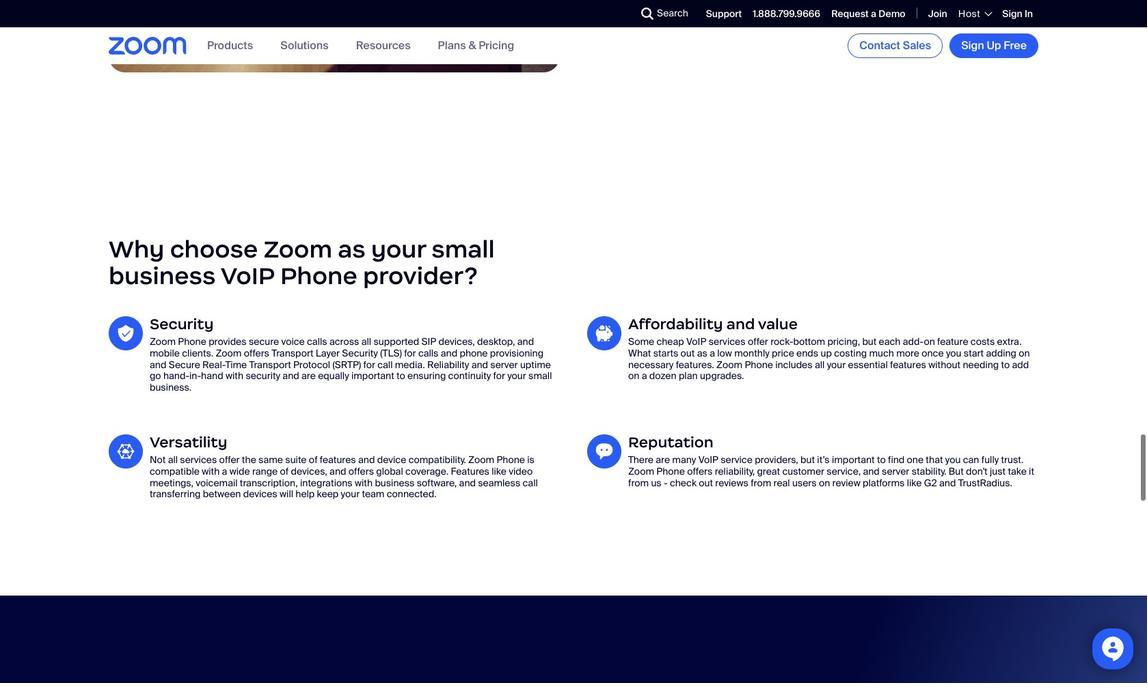 Task type: vqa. For each thing, say whether or not it's contained in the screenshot.
top important
yes



Task type: locate. For each thing, give the bounding box(es) containing it.
desktop,
[[477, 336, 515, 348]]

1 horizontal spatial services
[[709, 336, 746, 348]]

services down versatility
[[180, 454, 217, 466]]

solutions
[[280, 39, 329, 53]]

important down (tls)
[[351, 370, 394, 383]]

business up 'security' image on the left of page
[[109, 261, 216, 291]]

contact
[[860, 38, 901, 53]]

2 vertical spatial all
[[168, 454, 178, 466]]

0 horizontal spatial to
[[397, 370, 405, 383]]

important
[[351, 370, 394, 383], [832, 454, 875, 466]]

request
[[832, 7, 869, 20]]

1 horizontal spatial small
[[529, 370, 552, 383]]

on left feature
[[924, 336, 935, 348]]

1 vertical spatial server
[[882, 466, 910, 478]]

video
[[509, 466, 533, 478]]

on right users
[[819, 477, 830, 489]]

much
[[869, 347, 894, 360]]

why choose zoom as your small business voip phone provider?
[[109, 235, 495, 291]]

find
[[888, 454, 905, 466]]

reliability
[[427, 359, 469, 371]]

offers inside versatility not all services offer the same suite of features and device compatibility. zoom phone is compatible with a wide range of devices, and offers global coverage. features like video meetings, voicemail transcription, integrations with business software, and seamless call transferring between devices will help keep your team connected.
[[349, 466, 374, 478]]

1 horizontal spatial for
[[404, 347, 416, 360]]

0 horizontal spatial server
[[491, 359, 518, 371]]

1 horizontal spatial with
[[226, 370, 243, 383]]

with left global
[[355, 477, 373, 489]]

equally
[[318, 370, 349, 383]]

0 vertical spatial offer
[[748, 336, 769, 348]]

are down reputation
[[656, 454, 670, 466]]

services up upgrades.
[[709, 336, 746, 348]]

choose
[[170, 235, 258, 265]]

add
[[1012, 359, 1029, 371]]

1 vertical spatial important
[[832, 454, 875, 466]]

offer left the
[[219, 454, 240, 466]]

1 horizontal spatial sign
[[1003, 7, 1023, 20]]

server left stability.
[[882, 466, 910, 478]]

zoom
[[264, 235, 332, 265], [150, 336, 176, 348], [216, 347, 242, 360], [717, 359, 743, 371], [468, 454, 495, 466], [628, 466, 654, 478]]

sign for sign in
[[1003, 7, 1023, 20]]

ensuring
[[408, 370, 446, 383]]

0 horizontal spatial features
[[320, 454, 356, 466]]

zoom inside reputation there are many voip service providers, but it's important to find one that you can fully trust. zoom phone offers reliability, great customer service, and server stability. but don't just take it from us - check out reviews from real users on review platforms like g2 and trustradius.
[[628, 466, 654, 478]]

zoom inside affordability and value some cheap voip services offer rock-bottom pricing, but each add-on feature costs extra. what starts out as a low monthly price ends up costing much more once you start adding on necessary features. zoom phone includes all your essential features without needing to add on a dozen plan upgrades.
[[717, 359, 743, 371]]

take
[[1008, 466, 1027, 478]]

server inside reputation there are many voip service providers, but it's important to find one that you can fully trust. zoom phone offers reliability, great customer service, and server stability. but don't just take it from us - check out reviews from real users on review platforms like g2 and trustradius.
[[882, 466, 910, 478]]

2 horizontal spatial with
[[355, 477, 373, 489]]

each
[[879, 336, 901, 348]]

business down device
[[375, 477, 415, 489]]

to left find
[[877, 454, 886, 466]]

0 horizontal spatial offers
[[244, 347, 269, 360]]

but left "each"
[[863, 336, 877, 348]]

0 horizontal spatial security
[[150, 315, 214, 334]]

all right not
[[168, 454, 178, 466]]

secure
[[169, 359, 200, 371]]

to inside security zoom phone provides secure voice calls across all supported sip devices, desktop, and mobile clients. zoom offers transport layer security (tls) for calls and phone provisioning and secure real-time transport protocol (srtp) for call media. reliability and server uptime go hand-in-hand with security and are equally important to ensuring continuity for your small business.
[[397, 370, 405, 383]]

devices, up help
[[291, 466, 327, 478]]

up
[[821, 347, 832, 360]]

to down (tls)
[[397, 370, 405, 383]]

sign left up
[[962, 38, 985, 53]]

1 vertical spatial all
[[815, 359, 825, 371]]

features up integrations
[[320, 454, 356, 466]]

you left can
[[946, 454, 961, 466]]

reviews
[[716, 477, 749, 489]]

out right starts
[[681, 347, 695, 360]]

of
[[309, 454, 318, 466], [280, 466, 289, 478]]

for right (srtp)
[[364, 359, 375, 371]]

but left it's
[[801, 454, 815, 466]]

real
[[774, 477, 790, 489]]

from
[[628, 477, 649, 489], [751, 477, 772, 489]]

call down the "is"
[[523, 477, 538, 489]]

integrations
[[300, 477, 353, 489]]

2 horizontal spatial to
[[1001, 359, 1010, 371]]

1 horizontal spatial like
[[907, 477, 922, 489]]

sign left in
[[1003, 7, 1023, 20]]

0 horizontal spatial from
[[628, 477, 649, 489]]

sign inside sign up free link
[[962, 38, 985, 53]]

1 horizontal spatial are
[[656, 454, 670, 466]]

and right software,
[[459, 477, 476, 489]]

1 horizontal spatial offer
[[748, 336, 769, 348]]

1 vertical spatial features
[[320, 454, 356, 466]]

2 horizontal spatial all
[[815, 359, 825, 371]]

1 horizontal spatial but
[[863, 336, 877, 348]]

1 horizontal spatial from
[[751, 477, 772, 489]]

1 vertical spatial out
[[699, 477, 713, 489]]

0 horizontal spatial business
[[109, 261, 216, 291]]

with up between
[[202, 466, 220, 478]]

features down add-
[[890, 359, 927, 371]]

0 horizontal spatial important
[[351, 370, 394, 383]]

layer
[[316, 347, 340, 360]]

you left start
[[946, 347, 962, 360]]

like inside versatility not all services offer the same suite of features and device compatibility. zoom phone is compatible with a wide range of devices, and offers global coverage. features like video meetings, voicemail transcription, integrations with business software, and seamless call transferring between devices will help keep your team connected.
[[492, 466, 507, 478]]

0 horizontal spatial all
[[168, 454, 178, 466]]

the
[[242, 454, 256, 466]]

voip right many
[[699, 454, 719, 466]]

1 vertical spatial business
[[375, 477, 415, 489]]

security
[[246, 370, 280, 383]]

0 horizontal spatial call
[[378, 359, 393, 371]]

reputation there are many voip service providers, but it's important to find one that you can fully trust. zoom phone offers reliability, great customer service, and server stability. but don't just take it from us - check out reviews from real users on review platforms like g2 and trustradius.
[[628, 434, 1035, 489]]

call inside security zoom phone provides secure voice calls across all supported sip devices, desktop, and mobile clients. zoom offers transport layer security (tls) for calls and phone provisioning and secure real-time transport protocol (srtp) for call media. reliability and server uptime go hand-in-hand with security and are equally important to ensuring continuity for your small business.
[[378, 359, 393, 371]]

0 vertical spatial small
[[432, 235, 495, 265]]

range
[[252, 466, 278, 478]]

0 horizontal spatial out
[[681, 347, 695, 360]]

security up clients.
[[150, 315, 214, 334]]

meetings,
[[150, 477, 194, 489]]

1 horizontal spatial features
[[890, 359, 927, 371]]

features.
[[676, 359, 714, 371]]

0 vertical spatial you
[[946, 347, 962, 360]]

0 horizontal spatial devices,
[[291, 466, 327, 478]]

like left video
[[492, 466, 507, 478]]

1 horizontal spatial security
[[342, 347, 378, 360]]

on down what
[[628, 370, 640, 383]]

for
[[404, 347, 416, 360], [364, 359, 375, 371], [493, 370, 505, 383]]

0 horizontal spatial as
[[338, 235, 366, 265]]

voip up the features.
[[687, 336, 707, 348]]

to left add
[[1001, 359, 1010, 371]]

go
[[150, 370, 161, 383]]

voip inside affordability and value some cheap voip services offer rock-bottom pricing, but each add-on feature costs extra. what starts out as a low monthly price ends up costing much more once you start adding on necessary features. zoom phone includes all your essential features without needing to add on a dozen plan upgrades.
[[687, 336, 707, 348]]

start
[[964, 347, 984, 360]]

a inside versatility not all services offer the same suite of features and device compatibility. zoom phone is compatible with a wide range of devices, and offers global coverage. features like video meetings, voicemail transcription, integrations with business software, and seamless call transferring between devices will help keep your team connected.
[[222, 466, 227, 478]]

1 vertical spatial call
[[523, 477, 538, 489]]

what
[[628, 347, 651, 360]]

you inside reputation there are many voip service providers, but it's important to find one that you can fully trust. zoom phone offers reliability, great customer service, and server stability. but don't just take it from us - check out reviews from real users on review platforms like g2 and trustradius.
[[946, 454, 961, 466]]

all inside affordability and value some cheap voip services offer rock-bottom pricing, but each add-on feature costs extra. what starts out as a low monthly price ends up costing much more once you start adding on necessary features. zoom phone includes all your essential features without needing to add on a dozen plan upgrades.
[[815, 359, 825, 371]]

and right g2
[[940, 477, 956, 489]]

1 vertical spatial sign
[[962, 38, 985, 53]]

0 vertical spatial all
[[362, 336, 371, 348]]

trust.
[[1001, 454, 1024, 466]]

1 vertical spatial as
[[697, 347, 708, 360]]

a left demo
[[871, 7, 877, 20]]

to inside reputation there are many voip service providers, but it's important to find one that you can fully trust. zoom phone offers reliability, great customer service, and server stability. but don't just take it from us - check out reviews from real users on review platforms like g2 and trustradius.
[[877, 454, 886, 466]]

are left equally
[[302, 370, 316, 383]]

and
[[727, 315, 755, 334], [517, 336, 534, 348], [441, 347, 458, 360], [150, 359, 166, 371], [472, 359, 488, 371], [283, 370, 299, 383], [358, 454, 375, 466], [330, 466, 346, 478], [863, 466, 880, 478], [459, 477, 476, 489], [940, 477, 956, 489]]

your inside versatility not all services offer the same suite of features and device compatibility. zoom phone is compatible with a wide range of devices, and offers global coverage. features like video meetings, voicemail transcription, integrations with business software, and seamless call transferring between devices will help keep your team connected.
[[341, 489, 360, 501]]

sign in link
[[1003, 7, 1033, 20]]

1 horizontal spatial as
[[697, 347, 708, 360]]

0 vertical spatial out
[[681, 347, 695, 360]]

pricing
[[479, 39, 514, 53]]

for down provisioning
[[493, 370, 505, 383]]

of right range
[[280, 466, 289, 478]]

resources button
[[356, 39, 411, 53]]

services
[[709, 336, 746, 348], [180, 454, 217, 466]]

0 horizontal spatial services
[[180, 454, 217, 466]]

offers inside reputation there are many voip service providers, but it's important to find one that you can fully trust. zoom phone offers reliability, great customer service, and server stability. but don't just take it from us - check out reviews from real users on review platforms like g2 and trustradius.
[[687, 466, 713, 478]]

1 vertical spatial you
[[946, 454, 961, 466]]

out right check
[[699, 477, 713, 489]]

1 vertical spatial are
[[656, 454, 670, 466]]

zoom inside versatility not all services offer the same suite of features and device compatibility. zoom phone is compatible with a wide range of devices, and offers global coverage. features like video meetings, voicemail transcription, integrations with business software, and seamless call transferring between devices will help keep your team connected.
[[468, 454, 495, 466]]

0 vertical spatial voip
[[221, 261, 275, 291]]

like inside reputation there are many voip service providers, but it's important to find one that you can fully trust. zoom phone offers reliability, great customer service, and server stability. but don't just take it from us - check out reviews from real users on review platforms like g2 and trustradius.
[[907, 477, 922, 489]]

media.
[[395, 359, 425, 371]]

0 vertical spatial devices,
[[439, 336, 475, 348]]

offer
[[748, 336, 769, 348], [219, 454, 240, 466]]

business inside versatility not all services offer the same suite of features and device compatibility. zoom phone is compatible with a wide range of devices, and offers global coverage. features like video meetings, voicemail transcription, integrations with business software, and seamless call transferring between devices will help keep your team connected.
[[375, 477, 415, 489]]

0 vertical spatial but
[[863, 336, 877, 348]]

all
[[362, 336, 371, 348], [815, 359, 825, 371], [168, 454, 178, 466]]

0 horizontal spatial offer
[[219, 454, 240, 466]]

a left wide
[[222, 466, 227, 478]]

0 horizontal spatial like
[[492, 466, 507, 478]]

1 horizontal spatial offers
[[349, 466, 374, 478]]

0 vertical spatial sign
[[1003, 7, 1023, 20]]

(srtp)
[[333, 359, 361, 371]]

0 vertical spatial security
[[150, 315, 214, 334]]

and up monthly at the right bottom
[[727, 315, 755, 334]]

0 horizontal spatial small
[[432, 235, 495, 265]]

like left g2
[[907, 477, 922, 489]]

1 horizontal spatial important
[[832, 454, 875, 466]]

of right "suite"
[[309, 454, 318, 466]]

secure
[[249, 336, 279, 348]]

2 from from the left
[[751, 477, 772, 489]]

calls up protocol
[[307, 336, 327, 348]]

will
[[280, 489, 293, 501]]

transferring
[[150, 489, 201, 501]]

keep
[[317, 489, 339, 501]]

offers up the team
[[349, 466, 374, 478]]

plan
[[679, 370, 698, 383]]

versatility
[[150, 434, 227, 452]]

0 vertical spatial important
[[351, 370, 394, 383]]

0 vertical spatial call
[[378, 359, 393, 371]]

voip up secure
[[221, 261, 275, 291]]

from left 'real'
[[751, 477, 772, 489]]

1 horizontal spatial all
[[362, 336, 371, 348]]

calls up ensuring
[[418, 347, 439, 360]]

1 horizontal spatial business
[[375, 477, 415, 489]]

host button
[[959, 7, 992, 20]]

0 horizontal spatial sign
[[962, 38, 985, 53]]

1 horizontal spatial devices,
[[439, 336, 475, 348]]

from left us
[[628, 477, 649, 489]]

out inside reputation there are many voip service providers, but it's important to find one that you can fully trust. zoom phone offers reliability, great customer service, and server stability. but don't just take it from us - check out reviews from real users on review platforms like g2 and trustradius.
[[699, 477, 713, 489]]

request a demo
[[832, 7, 906, 20]]

continuity
[[448, 370, 491, 383]]

all inside versatility not all services offer the same suite of features and device compatibility. zoom phone is compatible with a wide range of devices, and offers global coverage. features like video meetings, voicemail transcription, integrations with business software, and seamless call transferring between devices will help keep your team connected.
[[168, 454, 178, 466]]

0 vertical spatial features
[[890, 359, 927, 371]]

server down "desktop,"
[[491, 359, 518, 371]]

voip inside reputation there are many voip service providers, but it's important to find one that you can fully trust. zoom phone offers reliability, great customer service, and server stability. but don't just take it from us - check out reviews from real users on review platforms like g2 and trustradius.
[[699, 454, 719, 466]]

and up business.
[[150, 359, 166, 371]]

zoom inside why choose zoom as your small business voip phone provider?
[[264, 235, 332, 265]]

small inside security zoom phone provides secure voice calls across all supported sip devices, desktop, and mobile clients. zoom offers transport layer security (tls) for calls and phone provisioning and secure real-time transport protocol (srtp) for call media. reliability and server uptime go hand-in-hand with security and are equally important to ensuring continuity for your small business.
[[529, 370, 552, 383]]

phone inside versatility not all services offer the same suite of features and device compatibility. zoom phone is compatible with a wide range of devices, and offers global coverage. features like video meetings, voicemail transcription, integrations with business software, and seamless call transferring between devices will help keep your team connected.
[[497, 454, 525, 466]]

affordability and value some cheap voip services offer rock-bottom pricing, but each add-on feature costs extra. what starts out as a low monthly price ends up costing much more once you start adding on necessary features. zoom phone includes all your essential features without needing to add on a dozen plan upgrades.
[[628, 315, 1030, 383]]

phone
[[280, 261, 357, 291], [178, 336, 206, 348], [745, 359, 773, 371], [497, 454, 525, 466], [657, 466, 685, 478]]

with
[[226, 370, 243, 383], [202, 466, 220, 478], [355, 477, 373, 489]]

services inside versatility not all services offer the same suite of features and device compatibility. zoom phone is compatible with a wide range of devices, and offers global coverage. features like video meetings, voicemail transcription, integrations with business software, and seamless call transferring between devices will help keep your team connected.
[[180, 454, 217, 466]]

protocol
[[293, 359, 330, 371]]

features
[[890, 359, 927, 371], [320, 454, 356, 466]]

offer left rock-
[[748, 336, 769, 348]]

extra.
[[997, 336, 1022, 348]]

1 horizontal spatial server
[[882, 466, 910, 478]]

it's
[[817, 454, 830, 466]]

same
[[259, 454, 283, 466]]

server
[[491, 359, 518, 371], [882, 466, 910, 478]]

None search field
[[592, 3, 645, 25]]

security left (tls)
[[342, 347, 378, 360]]

mobile
[[150, 347, 180, 360]]

with inside security zoom phone provides secure voice calls across all supported sip devices, desktop, and mobile clients. zoom offers transport layer security (tls) for calls and phone provisioning and secure real-time transport protocol (srtp) for call media. reliability and server uptime go hand-in-hand with security and are equally important to ensuring continuity for your small business.
[[226, 370, 243, 383]]

on right adding
[[1019, 347, 1030, 360]]

offers up security
[[244, 347, 269, 360]]

2 horizontal spatial offers
[[687, 466, 713, 478]]

1 from from the left
[[628, 477, 649, 489]]

supported
[[374, 336, 419, 348]]

0 horizontal spatial but
[[801, 454, 815, 466]]

compatible
[[150, 466, 200, 478]]

as inside affordability and value some cheap voip services offer rock-bottom pricing, but each add-on feature costs extra. what starts out as a low monthly price ends up costing much more once you start adding on necessary features. zoom phone includes all your essential features without needing to add on a dozen plan upgrades.
[[697, 347, 708, 360]]

1 horizontal spatial to
[[877, 454, 886, 466]]

sign for sign up free
[[962, 38, 985, 53]]

1 vertical spatial devices,
[[291, 466, 327, 478]]

offers left the reviews at the bottom right of page
[[687, 466, 713, 478]]

all down bottom
[[815, 359, 825, 371]]

a left the low
[[710, 347, 715, 360]]

0 vertical spatial are
[[302, 370, 316, 383]]

business inside why choose zoom as your small business voip phone provider?
[[109, 261, 216, 291]]

real-
[[202, 359, 225, 371]]

are inside reputation there are many voip service providers, but it's important to find one that you can fully trust. zoom phone offers reliability, great customer service, and server stability. but don't just take it from us - check out reviews from real users on review platforms like g2 and trustradius.
[[656, 454, 670, 466]]

0 vertical spatial services
[[709, 336, 746, 348]]

phone inside reputation there are many voip service providers, but it's important to find one that you can fully trust. zoom phone offers reliability, great customer service, and server stability. but don't just take it from us - check out reviews from real users on review platforms like g2 and trustradius.
[[657, 466, 685, 478]]

platforms
[[863, 477, 905, 489]]

0 horizontal spatial are
[[302, 370, 316, 383]]

1 vertical spatial offer
[[219, 454, 240, 466]]

1 vertical spatial voip
[[687, 336, 707, 348]]

devices, up reliability
[[439, 336, 475, 348]]

1 vertical spatial but
[[801, 454, 815, 466]]

value
[[758, 315, 798, 334]]

don't
[[966, 466, 988, 478]]

0 vertical spatial as
[[338, 235, 366, 265]]

features inside affordability and value some cheap voip services offer rock-bottom pricing, but each add-on feature costs extra. what starts out as a low monthly price ends up costing much more once you start adding on necessary features. zoom phone includes all your essential features without needing to add on a dozen plan upgrades.
[[890, 359, 927, 371]]

1 horizontal spatial out
[[699, 477, 713, 489]]

reputation image
[[587, 435, 622, 469]]

for right (tls)
[[404, 347, 416, 360]]

rock-
[[771, 336, 794, 348]]

with right hand
[[226, 370, 243, 383]]

devices,
[[439, 336, 475, 348], [291, 466, 327, 478]]

and down "desktop,"
[[472, 359, 488, 371]]

sign up free link
[[950, 34, 1039, 58]]

0 vertical spatial server
[[491, 359, 518, 371]]

1 vertical spatial small
[[529, 370, 552, 383]]

all right across
[[362, 336, 371, 348]]

1 vertical spatial services
[[180, 454, 217, 466]]

and right sip
[[441, 347, 458, 360]]

voip
[[221, 261, 275, 291], [687, 336, 707, 348], [699, 454, 719, 466]]

great
[[757, 466, 780, 478]]

products
[[207, 39, 253, 53]]

call
[[378, 359, 393, 371], [523, 477, 538, 489]]

0 vertical spatial business
[[109, 261, 216, 291]]

affordability and value image
[[587, 317, 622, 351]]

adding
[[986, 347, 1017, 360]]

as inside why choose zoom as your small business voip phone provider?
[[338, 235, 366, 265]]

2 vertical spatial voip
[[699, 454, 719, 466]]

important up review at bottom
[[832, 454, 875, 466]]

call left media.
[[378, 359, 393, 371]]

1 horizontal spatial call
[[523, 477, 538, 489]]

costs
[[971, 336, 995, 348]]



Task type: describe. For each thing, give the bounding box(es) containing it.
monthly
[[735, 347, 770, 360]]

host
[[959, 7, 981, 20]]

devices, inside security zoom phone provides secure voice calls across all supported sip devices, desktop, and mobile clients. zoom offers transport layer security (tls) for calls and phone provisioning and secure real-time transport protocol (srtp) for call media. reliability and server uptime go hand-in-hand with security and are equally important to ensuring continuity for your small business.
[[439, 336, 475, 348]]

your inside why choose zoom as your small business voip phone provider?
[[371, 235, 426, 265]]

in
[[1025, 7, 1033, 20]]

(tls)
[[380, 347, 402, 360]]

but inside reputation there are many voip service providers, but it's important to find one that you can fully trust. zoom phone offers reliability, great customer service, and server stability. but don't just take it from us - check out reviews from real users on review platforms like g2 and trustradius.
[[801, 454, 815, 466]]

phone inside affordability and value some cheap voip services offer rock-bottom pricing, but each add-on feature costs extra. what starts out as a low monthly price ends up costing much more once you start adding on necessary features. zoom phone includes all your essential features without needing to add on a dozen plan upgrades.
[[745, 359, 773, 371]]

a left dozen
[[642, 370, 647, 383]]

just
[[990, 466, 1006, 478]]

voip inside why choose zoom as your small business voip phone provider?
[[221, 261, 275, 291]]

that
[[926, 454, 943, 466]]

low
[[718, 347, 732, 360]]

and right review at bottom
[[863, 466, 880, 478]]

uptime
[[520, 359, 551, 371]]

resources
[[356, 39, 411, 53]]

0 horizontal spatial calls
[[307, 336, 327, 348]]

plans & pricing link
[[438, 39, 514, 53]]

necessary
[[628, 359, 674, 371]]

between
[[203, 489, 241, 501]]

join link
[[928, 7, 948, 20]]

versatility image
[[109, 435, 143, 469]]

plans
[[438, 39, 466, 53]]

it
[[1029, 466, 1035, 478]]

1 horizontal spatial calls
[[418, 347, 439, 360]]

1.888.799.9666
[[753, 7, 821, 20]]

not
[[150, 454, 166, 466]]

search image
[[641, 8, 654, 20]]

software,
[[417, 477, 457, 489]]

devices, inside versatility not all services offer the same suite of features and device compatibility. zoom phone is compatible with a wide range of devices, and offers global coverage. features like video meetings, voicemail transcription, integrations with business software, and seamless call transferring between devices will help keep your team connected.
[[291, 466, 327, 478]]

devices
[[243, 489, 277, 501]]

out inside affordability and value some cheap voip services offer rock-bottom pricing, but each add-on feature costs extra. what starts out as a low monthly price ends up costing much more once you start adding on necessary features. zoom phone includes all your essential features without needing to add on a dozen plan upgrades.
[[681, 347, 695, 360]]

pricing,
[[828, 336, 860, 348]]

0 horizontal spatial of
[[280, 466, 289, 478]]

contact sales link
[[848, 34, 943, 58]]

add-
[[903, 336, 924, 348]]

versatility not all services offer the same suite of features and device compatibility. zoom phone is compatible with a wide range of devices, and offers global coverage. features like video meetings, voicemail transcription, integrations with business software, and seamless call transferring between devices will help keep your team connected.
[[150, 434, 538, 501]]

plans & pricing
[[438, 39, 514, 53]]

search
[[657, 7, 688, 19]]

and up uptime
[[517, 336, 534, 348]]

why
[[109, 235, 164, 265]]

phone inside why choose zoom as your small business voip phone provider?
[[280, 261, 357, 291]]

2 horizontal spatial for
[[493, 370, 505, 383]]

connected.
[[387, 489, 437, 501]]

request a demo link
[[832, 7, 906, 20]]

search image
[[641, 8, 654, 20]]

security image
[[109, 317, 143, 351]]

trustradius.
[[959, 477, 1013, 489]]

offers inside security zoom phone provides secure voice calls across all supported sip devices, desktop, and mobile clients. zoom offers transport layer security (tls) for calls and phone provisioning and secure real-time transport protocol (srtp) for call media. reliability and server uptime go hand-in-hand with security and are equally important to ensuring continuity for your small business.
[[244, 347, 269, 360]]

can
[[963, 454, 980, 466]]

0 horizontal spatial with
[[202, 466, 220, 478]]

you inside affordability and value some cheap voip services offer rock-bottom pricing, but each add-on feature costs extra. what starts out as a low monthly price ends up costing much more once you start adding on necessary features. zoom phone includes all your essential features without needing to add on a dozen plan upgrades.
[[946, 347, 962, 360]]

without
[[929, 359, 961, 371]]

demo
[[879, 7, 906, 20]]

seamless
[[478, 477, 521, 489]]

small inside why choose zoom as your small business voip phone provider?
[[432, 235, 495, 265]]

costing
[[834, 347, 867, 360]]

services inside affordability and value some cheap voip services offer rock-bottom pricing, but each add-on feature costs extra. what starts out as a low monthly price ends up costing much more once you start adding on necessary features. zoom phone includes all your essential features without needing to add on a dozen plan upgrades.
[[709, 336, 746, 348]]

many
[[672, 454, 696, 466]]

phone inside security zoom phone provides secure voice calls across all supported sip devices, desktop, and mobile clients. zoom offers transport layer security (tls) for calls and phone provisioning and secure real-time transport protocol (srtp) for call media. reliability and server uptime go hand-in-hand with security and are equally important to ensuring continuity for your small business.
[[178, 336, 206, 348]]

important inside security zoom phone provides secure voice calls across all supported sip devices, desktop, and mobile clients. zoom offers transport layer security (tls) for calls and phone provisioning and secure real-time transport protocol (srtp) for call media. reliability and server uptime go hand-in-hand with security and are equally important to ensuring continuity for your small business.
[[351, 370, 394, 383]]

suite
[[285, 454, 307, 466]]

sign in
[[1003, 7, 1033, 20]]

are inside security zoom phone provides secure voice calls across all supported sip devices, desktop, and mobile clients. zoom offers transport layer security (tls) for calls and phone provisioning and secure real-time transport protocol (srtp) for call media. reliability and server uptime go hand-in-hand with security and are equally important to ensuring continuity for your small business.
[[302, 370, 316, 383]]

your inside security zoom phone provides secure voice calls across all supported sip devices, desktop, and mobile clients. zoom offers transport layer security (tls) for calls and phone provisioning and secure real-time transport protocol (srtp) for call media. reliability and server uptime go hand-in-hand with security and are equally important to ensuring continuity for your small business.
[[508, 370, 526, 383]]

and inside affordability and value some cheap voip services offer rock-bottom pricing, but each add-on feature costs extra. what starts out as a low monthly price ends up costing much more once you start adding on necessary features. zoom phone includes all your essential features without needing to add on a dozen plan upgrades.
[[727, 315, 755, 334]]

1.888.799.9666 link
[[753, 7, 821, 20]]

affordability
[[628, 315, 723, 334]]

provides
[[209, 336, 247, 348]]

offer inside affordability and value some cheap voip services offer rock-bottom pricing, but each add-on feature costs extra. what starts out as a low monthly price ends up costing much more once you start adding on necessary features. zoom phone includes all your essential features without needing to add on a dozen plan upgrades.
[[748, 336, 769, 348]]

once
[[922, 347, 944, 360]]

time
[[225, 359, 247, 371]]

across
[[330, 336, 359, 348]]

voice
[[281, 336, 305, 348]]

review
[[833, 477, 861, 489]]

needing
[[963, 359, 999, 371]]

contact sales
[[860, 38, 931, 53]]

1 horizontal spatial of
[[309, 454, 318, 466]]

fully
[[982, 454, 999, 466]]

customer
[[783, 466, 825, 478]]

to inside affordability and value some cheap voip services offer rock-bottom pricing, but each add-on feature costs extra. what starts out as a low monthly price ends up costing much more once you start adding on necessary features. zoom phone includes all your essential features without needing to add on a dozen plan upgrades.
[[1001, 359, 1010, 371]]

important inside reputation there are many voip service providers, but it's important to find one that you can fully trust. zoom phone offers reliability, great customer service, and server stability. but don't just take it from us - check out reviews from real users on review platforms like g2 and trustradius.
[[832, 454, 875, 466]]

us
[[651, 477, 662, 489]]

starts
[[654, 347, 679, 360]]

server inside security zoom phone provides secure voice calls across all supported sip devices, desktop, and mobile clients. zoom offers transport layer security (tls) for calls and phone provisioning and secure real-time transport protocol (srtp) for call media. reliability and server uptime go hand-in-hand with security and are equally important to ensuring continuity for your small business.
[[491, 359, 518, 371]]

hand
[[201, 370, 223, 383]]

team
[[362, 489, 385, 501]]

includes
[[776, 359, 813, 371]]

free
[[1004, 38, 1027, 53]]

transport left layer
[[272, 347, 314, 360]]

join
[[928, 7, 948, 20]]

and up keep
[[330, 466, 346, 478]]

voicemail
[[196, 477, 238, 489]]

features inside versatility not all services offer the same suite of features and device compatibility. zoom phone is compatible with a wide range of devices, and offers global coverage. features like video meetings, voicemail transcription, integrations with business software, and seamless call transferring between devices will help keep your team connected.
[[320, 454, 356, 466]]

more
[[897, 347, 920, 360]]

business.
[[150, 382, 192, 394]]

call inside versatility not all services offer the same suite of features and device compatibility. zoom phone is compatible with a wide range of devices, and offers global coverage. features like video meetings, voicemail transcription, integrations with business software, and seamless call transferring between devices will help keep your team connected.
[[523, 477, 538, 489]]

and right security
[[283, 370, 299, 383]]

your inside affordability and value some cheap voip services offer rock-bottom pricing, but each add-on feature costs extra. what starts out as a low monthly price ends up costing much more once you start adding on necessary features. zoom phone includes all your essential features without needing to add on a dozen plan upgrades.
[[827, 359, 846, 371]]

coverage.
[[406, 466, 449, 478]]

global
[[376, 466, 403, 478]]

wide
[[230, 466, 250, 478]]

and left device
[[358, 454, 375, 466]]

all inside security zoom phone provides secure voice calls across all supported sip devices, desktop, and mobile clients. zoom offers transport layer security (tls) for calls and phone provisioning and secure real-time transport protocol (srtp) for call media. reliability and server uptime go hand-in-hand with security and are equally important to ensuring continuity for your small business.
[[362, 336, 371, 348]]

zoom logo image
[[109, 37, 187, 55]]

0 horizontal spatial for
[[364, 359, 375, 371]]

dozen
[[650, 370, 677, 383]]

transport down secure
[[249, 359, 291, 371]]

users
[[792, 477, 817, 489]]

but inside affordability and value some cheap voip services offer rock-bottom pricing, but each add-on feature costs extra. what starts out as a low monthly price ends up costing much more once you start adding on necessary features. zoom phone includes all your essential features without needing to add on a dozen plan upgrades.
[[863, 336, 877, 348]]

device
[[377, 454, 406, 466]]

providers,
[[755, 454, 799, 466]]

ends
[[797, 347, 819, 360]]

products button
[[207, 39, 253, 53]]

1 vertical spatial security
[[342, 347, 378, 360]]

on inside reputation there are many voip service providers, but it's important to find one that you can fully trust. zoom phone offers reliability, great customer service, and server stability. but don't just take it from us - check out reviews from real users on review platforms like g2 and trustradius.
[[819, 477, 830, 489]]

offer inside versatility not all services offer the same suite of features and device compatibility. zoom phone is compatible with a wide range of devices, and offers global coverage. features like video meetings, voicemail transcription, integrations with business software, and seamless call transferring between devices will help keep your team connected.
[[219, 454, 240, 466]]

sales
[[903, 38, 931, 53]]

service,
[[827, 466, 861, 478]]

help
[[296, 489, 315, 501]]

service
[[721, 454, 753, 466]]

solutions button
[[280, 39, 329, 53]]

bottom
[[794, 336, 825, 348]]



